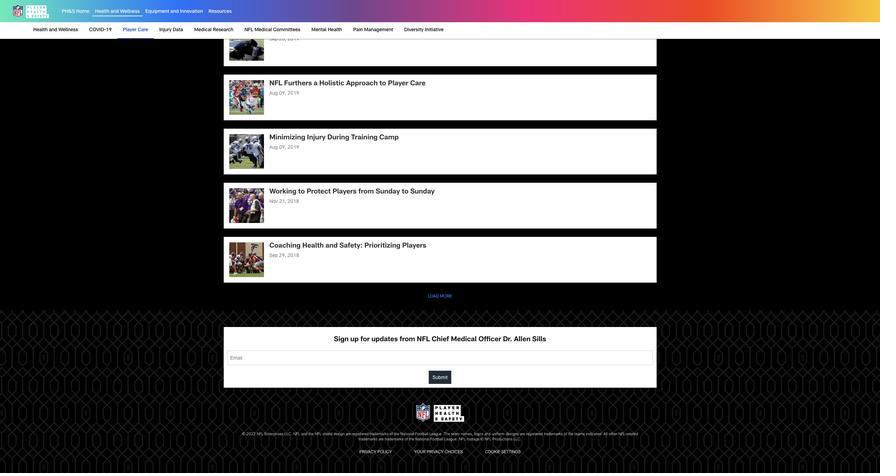 Task type: vqa. For each thing, say whether or not it's contained in the screenshot.


Task type: locate. For each thing, give the bounding box(es) containing it.
1 horizontal spatial player
[[388, 80, 409, 87]]

your privacy choices link
[[412, 448, 466, 457]]

resources link
[[209, 9, 232, 14]]

sep left 29,
[[269, 254, 278, 258]]

(video)
[[499, 26, 524, 33]]

0 vertical spatial wellness
[[120, 9, 140, 14]]

llc. down designs
[[514, 438, 522, 442]]

during
[[327, 134, 349, 141]]

injury
[[159, 28, 172, 33], [307, 134, 326, 141]]

and left innovation
[[171, 9, 179, 14]]

trademarks up privacy policy
[[370, 433, 389, 436]]

health and wellness link down ph&s
[[33, 22, 81, 38]]

league.
[[429, 433, 443, 436], [445, 438, 458, 442]]

covid-
[[89, 28, 106, 33]]

2 2019 from the top
[[288, 91, 299, 96]]

1 sep from the top
[[269, 37, 278, 42]]

training
[[351, 134, 378, 141]]

1 vertical spatial league.
[[445, 438, 458, 442]]

2018 right 29,
[[288, 254, 299, 258]]

1 horizontal spatial llc.
[[514, 438, 522, 442]]

from for players
[[358, 189, 374, 196]]

uniform
[[492, 433, 505, 436]]

cookie
[[485, 450, 500, 454]]

national
[[400, 433, 414, 436], [415, 438, 429, 442]]

wellness up player care link
[[120, 9, 140, 14]]

aug 09, 2019 for minimizing
[[269, 145, 299, 150]]

recognize, react, rescue: effectively treating sudden cardiac arrest (video)
[[269, 26, 524, 33]]

updates
[[372, 337, 398, 344]]

ph&s
[[62, 9, 75, 14]]

0 horizontal spatial wellness
[[58, 28, 78, 33]]

1 2019 from the top
[[288, 37, 299, 42]]

2 2018 from the top
[[288, 254, 299, 258]]

1 vertical spatial 09,
[[279, 145, 286, 150]]

0 vertical spatial aug 09, 2019
[[269, 91, 299, 96]]

sudden
[[423, 26, 448, 33]]

2019 right the 26,
[[288, 37, 299, 42]]

0 horizontal spatial from
[[358, 189, 374, 196]]

the
[[444, 433, 450, 436]]

player health and safety logo image
[[11, 3, 51, 19]]

nfl left chief
[[417, 337, 430, 344]]

0 horizontal spatial health and wellness
[[33, 28, 78, 33]]

2 horizontal spatial of
[[564, 433, 567, 436]]

screen shot 2019 10 03 at 4.12.57 pm 1024x569 image
[[229, 0, 264, 6]]

sign
[[334, 337, 349, 344]]

registered up privacy
[[352, 433, 369, 436]]

1 vertical spatial ©
[[481, 438, 484, 442]]

nfl right research
[[245, 28, 253, 33]]

ph&s home
[[62, 9, 89, 14]]

injury data
[[159, 28, 183, 33]]

09, for nfl
[[279, 91, 286, 96]]

1 horizontal spatial league.
[[445, 438, 458, 442]]

nfl left furthers
[[269, 80, 282, 87]]

your
[[414, 450, 426, 454]]

cookie settings button
[[482, 448, 524, 457]]

2018 for working
[[288, 199, 299, 204]]

aug right nfc quarterback russell wilson (3) of the seattle seahawks, runs the ball ahead of afc defensive tackle jurrell casey (99), of the tennessee titans, during the first half of the nfl pro bowl football game, sunday, jan. 28, 2018, in orlando, fla. (ap photo/phelan m ebenhack) at the left top
[[269, 91, 278, 96]]

are right design
[[346, 433, 351, 436]]

management
[[364, 28, 393, 33]]

0 horizontal spatial care
[[138, 28, 148, 33]]

cookie settings
[[485, 450, 521, 454]]

productions
[[493, 438, 513, 442]]

sep for recognize, react, rescue: effectively treating sudden cardiac arrest (video)
[[269, 37, 278, 42]]

0 horizontal spatial registered
[[352, 433, 369, 436]]

allen
[[514, 337, 531, 344]]

2 vertical spatial 2019
[[288, 145, 299, 150]]

medical inside footer
[[451, 337, 477, 344]]

from inside footer
[[400, 337, 415, 344]]

1 horizontal spatial sunday
[[410, 189, 435, 196]]

football
[[415, 433, 428, 436], [430, 438, 444, 442]]

chief
[[432, 337, 449, 344]]

health and wellness down ph&s
[[33, 28, 78, 33]]

covid-19
[[89, 28, 112, 33]]

nov
[[269, 199, 278, 204]]

aug for minimizing
[[269, 145, 278, 150]]

0 horizontal spatial national
[[400, 433, 414, 436]]

player care link
[[120, 22, 151, 38]]

1 vertical spatial aug 09, 2019
[[269, 145, 299, 150]]

2019 down furthers
[[288, 91, 299, 96]]

0 horizontal spatial llc.
[[285, 433, 293, 436]]

1 vertical spatial from
[[400, 337, 415, 344]]

medical research
[[194, 28, 233, 33]]

0 vertical spatial players
[[333, 189, 357, 196]]

2 aug 09, 2019 from the top
[[269, 145, 299, 150]]

1 vertical spatial care
[[410, 80, 426, 87]]

nfl left shield
[[315, 433, 322, 436]]

wellness down ph&s
[[58, 28, 78, 33]]

0 vertical spatial league.
[[429, 433, 443, 436]]

mental health
[[312, 28, 342, 33]]

are
[[346, 433, 351, 436], [520, 433, 525, 436], [379, 438, 384, 442]]

other
[[609, 433, 618, 436]]

0 vertical spatial sep
[[269, 37, 278, 42]]

1 aug 09, 2019 from the top
[[269, 91, 299, 96]]

prioritizing
[[365, 243, 401, 250]]

1 horizontal spatial from
[[400, 337, 415, 344]]

2 sep from the top
[[269, 254, 278, 258]]

health and wellness up 19
[[95, 9, 140, 14]]

nfc quarterback russell wilson (3) of the seattle seahawks, runs the ball ahead of afc defensive tackle jurrell casey (99), of the tennessee titans, during the first half of the nfl pro bowl football game, sunday, jan. 28, 2018, in orlando, fla. (ap photo/phelan m ebenhack) image
[[229, 80, 264, 115]]

approach
[[346, 80, 378, 87]]

2 horizontal spatial to
[[402, 189, 409, 196]]

1 vertical spatial injury
[[307, 134, 326, 141]]

health and wellness link up 19
[[95, 9, 140, 14]]

health and wellness
[[95, 9, 140, 14], [33, 28, 78, 33]]

the left teams
[[568, 433, 574, 436]]

2 aug from the top
[[269, 145, 278, 150]]

0 vertical spatial player
[[123, 28, 137, 33]]

mental
[[312, 28, 327, 33]]

© down logos at right bottom
[[481, 438, 484, 442]]

0 vertical spatial national
[[400, 433, 414, 436]]

llc. right the enterprises
[[285, 433, 293, 436]]

health and wellness for left health and wellness link
[[33, 28, 78, 33]]

are right designs
[[520, 433, 525, 436]]

1 vertical spatial national
[[415, 438, 429, 442]]

1 horizontal spatial health and wellness link
[[95, 9, 140, 14]]

trademarks left teams
[[544, 433, 563, 436]]

1 vertical spatial wellness
[[58, 28, 78, 33]]

0 horizontal spatial are
[[346, 433, 351, 436]]

© left the 2022
[[242, 433, 245, 436]]

1 horizontal spatial health and wellness
[[95, 9, 140, 14]]

football up privacy
[[430, 438, 444, 442]]

cardiac
[[450, 26, 475, 33]]

1 horizontal spatial players
[[402, 243, 426, 250]]

aug 09, 2019
[[269, 91, 299, 96], [269, 145, 299, 150]]

sep left the 26,
[[269, 37, 278, 42]]

0 vertical spatial from
[[358, 189, 374, 196]]

1 horizontal spatial care
[[410, 80, 426, 87]]

2018 right 21,
[[288, 199, 299, 204]]

aug 09, 2019 down furthers
[[269, 91, 299, 96]]

players right protect
[[333, 189, 357, 196]]

safety:
[[340, 243, 363, 250]]

trademarks
[[370, 433, 389, 436], [544, 433, 563, 436], [359, 438, 378, 442], [385, 438, 404, 442]]

1 vertical spatial 2018
[[288, 254, 299, 258]]

1 vertical spatial sep
[[269, 254, 278, 258]]

1 09, from the top
[[279, 91, 286, 96]]

1 vertical spatial health and wellness
[[33, 28, 78, 33]]

league. down 'the'
[[445, 438, 458, 442]]

injury left data
[[159, 28, 172, 33]]

Email email field
[[227, 351, 653, 366]]

and right logos at right bottom
[[485, 433, 491, 436]]

2019 for recognize,
[[288, 37, 299, 42]]

2019 down minimizing at the top left of page
[[288, 145, 299, 150]]

are up policy
[[379, 438, 384, 442]]

1 horizontal spatial to
[[380, 80, 386, 87]]

1 2018 from the top
[[288, 199, 299, 204]]

1 horizontal spatial registered
[[526, 433, 543, 436]]

the
[[309, 433, 314, 436], [394, 433, 399, 436], [568, 433, 574, 436], [409, 438, 414, 442]]

1 horizontal spatial ©
[[481, 438, 484, 442]]

registered right designs
[[526, 433, 543, 436]]

09, down minimizing at the top left of page
[[279, 145, 286, 150]]

aug for nfl
[[269, 91, 278, 96]]

1 vertical spatial players
[[402, 243, 426, 250]]

0 horizontal spatial ©
[[242, 433, 245, 436]]

1 vertical spatial football
[[430, 438, 444, 442]]

football up your
[[415, 433, 428, 436]]

0 horizontal spatial player
[[123, 28, 137, 33]]

injury data link
[[156, 22, 186, 38]]

and
[[111, 9, 119, 14], [171, 9, 179, 14], [49, 28, 57, 33], [326, 243, 338, 250], [301, 433, 308, 436], [485, 433, 491, 436]]

2 09, from the top
[[279, 145, 286, 150]]

3 2019 from the top
[[288, 145, 299, 150]]

0 vertical spatial football
[[415, 433, 428, 436]]

1 vertical spatial llc.
[[514, 438, 522, 442]]

enterprises
[[265, 433, 284, 436]]

research
[[213, 28, 233, 33]]

react,
[[308, 26, 329, 33]]

2019
[[288, 37, 299, 42], [288, 91, 299, 96], [288, 145, 299, 150]]

2 horizontal spatial medical
[[451, 337, 477, 344]]

0 horizontal spatial sunday
[[376, 189, 400, 196]]

0 vertical spatial 2018
[[288, 199, 299, 204]]

the left shield
[[309, 433, 314, 436]]

sep
[[269, 37, 278, 42], [269, 254, 278, 258]]

nfl up cookie
[[485, 438, 492, 442]]

medical up sep 26, 2019 on the left top
[[255, 28, 272, 33]]

players right the "prioritizing"
[[402, 243, 426, 250]]

1 aug from the top
[[269, 91, 278, 96]]

0 horizontal spatial football
[[415, 433, 428, 436]]

aug 09, 2019 down minimizing at the top left of page
[[269, 145, 299, 150]]

minimizing injury during training camp
[[269, 134, 399, 141]]

2 registered from the left
[[526, 433, 543, 436]]

0 vertical spatial care
[[138, 28, 148, 33]]

injury left during
[[307, 134, 326, 141]]

privacy policy
[[359, 450, 392, 454]]

0 vertical spatial 09,
[[279, 91, 286, 96]]

coaching
[[269, 243, 301, 250]]

26,
[[279, 37, 286, 42]]

ph&s home link
[[62, 9, 89, 14]]

wellness for left health and wellness link
[[58, 28, 78, 33]]

2019 for nfl
[[288, 91, 299, 96]]

1 vertical spatial player
[[388, 80, 409, 87]]

llc.
[[285, 433, 293, 436], [514, 438, 522, 442]]

aug 09, 2019 for nfl
[[269, 91, 299, 96]]

teams
[[575, 433, 585, 436]]

1 vertical spatial aug
[[269, 145, 278, 150]]

none submit inside sign up for updates from nfl chief medical officer dr. allen sills footer
[[429, 371, 452, 384]]

player care
[[123, 28, 148, 33]]

0 horizontal spatial injury
[[159, 28, 172, 33]]

1 vertical spatial health and wellness link
[[33, 22, 81, 38]]

nfl right the 2022
[[257, 433, 264, 436]]

more
[[440, 294, 452, 299]]

29,
[[279, 254, 286, 258]]

0 horizontal spatial league.
[[429, 433, 443, 436]]

care
[[138, 28, 148, 33], [410, 80, 426, 87]]

load
[[428, 294, 439, 299]]

aug down minimizing at the top left of page
[[269, 145, 278, 150]]

to
[[380, 80, 386, 87], [298, 189, 305, 196], [402, 189, 409, 196]]

1 vertical spatial 2019
[[288, 91, 299, 96]]

vikings sideline 1024x588 image
[[229, 188, 264, 223]]

health right coaching
[[302, 243, 324, 250]]

wellness
[[120, 9, 140, 14], [58, 28, 78, 33]]

1 horizontal spatial national
[[415, 438, 429, 442]]

medical left research
[[194, 28, 212, 33]]

1 horizontal spatial wellness
[[120, 9, 140, 14]]

furthers
[[284, 80, 312, 87]]

medical right chief
[[451, 337, 477, 344]]

banner
[[0, 0, 880, 39]]

equipment and innovation
[[145, 9, 203, 14]]

None submit
[[429, 371, 452, 384]]

0 vertical spatial aug
[[269, 91, 278, 96]]

a
[[314, 80, 318, 87]]

your privacy choices
[[414, 450, 463, 454]]

players
[[333, 189, 357, 196], [402, 243, 426, 250]]

0 vertical spatial 2019
[[288, 37, 299, 42]]

09, down furthers
[[279, 91, 286, 96]]

league. left 'the'
[[429, 433, 443, 436]]

rescue:
[[330, 26, 357, 33]]

working to protect players from sunday to sunday
[[269, 189, 435, 196]]

nfl
[[245, 28, 253, 33], [269, 80, 282, 87], [417, 337, 430, 344], [257, 433, 264, 436], [294, 433, 300, 436], [315, 433, 322, 436], [459, 438, 466, 442], [485, 438, 492, 442]]

0 vertical spatial health and wellness
[[95, 9, 140, 14]]



Task type: describe. For each thing, give the bounding box(es) containing it.
sills
[[532, 337, 546, 344]]

pain
[[353, 28, 363, 33]]

privacy
[[427, 450, 444, 454]]

2018 for coaching
[[288, 254, 299, 258]]

2 horizontal spatial are
[[520, 433, 525, 436]]

nfl furthers a holistic approach to player care
[[269, 80, 426, 87]]

1 horizontal spatial of
[[405, 438, 408, 442]]

design
[[334, 433, 345, 436]]

diversity
[[404, 28, 424, 33]]

nfl medical committees
[[245, 28, 300, 33]]

0 horizontal spatial of
[[390, 433, 393, 436]]

0 vertical spatial ©
[[242, 433, 245, 436]]

medical research link
[[191, 22, 236, 38]]

choices
[[445, 450, 463, 454]]

designs
[[506, 433, 519, 436]]

2019 for minimizing
[[288, 145, 299, 150]]

data
[[173, 28, 183, 33]]

names,
[[461, 433, 473, 436]]

21,
[[279, 199, 286, 204]]

sep 29, 2018
[[269, 254, 299, 258]]

health and wellness for the topmost health and wellness link
[[95, 9, 140, 14]]

nov 21, 2018
[[269, 199, 299, 204]]

nfl down names,
[[459, 438, 466, 442]]

1 registered from the left
[[352, 433, 369, 436]]

phs image
[[414, 402, 466, 424]]

1 horizontal spatial medical
[[255, 28, 272, 33]]

9 1 1024x576 image
[[229, 242, 264, 277]]

shield
[[323, 433, 333, 436]]

minimizing
[[269, 134, 305, 141]]

privacy policy link
[[357, 448, 395, 457]]

diversity initiative
[[404, 28, 444, 33]]

pain management
[[353, 28, 393, 33]]

related
[[627, 433, 638, 436]]

09, for minimizing
[[279, 145, 286, 150]]

the up privacy policy link
[[394, 433, 399, 436]]

health right mental
[[328, 28, 342, 33]]

load more
[[428, 294, 452, 299]]

mental health link
[[309, 22, 345, 38]]

diversity initiative link
[[402, 22, 447, 38]]

1 horizontal spatial football
[[430, 438, 444, 442]]

pain management link
[[351, 22, 396, 38]]

for
[[361, 337, 370, 344]]

and down the player health and safety logo at left
[[49, 28, 57, 33]]

nfl right the enterprises
[[294, 433, 300, 436]]

policy
[[378, 450, 392, 454]]

load more button
[[425, 291, 455, 302]]

nfl-
[[619, 433, 627, 436]]

initiative
[[425, 28, 444, 33]]

up
[[350, 337, 359, 344]]

equipment
[[145, 9, 169, 14]]

effectively
[[358, 26, 393, 33]]

0 vertical spatial injury
[[159, 28, 172, 33]]

treating
[[395, 26, 422, 33]]

equipment and innovation link
[[145, 9, 203, 14]]

settings
[[502, 450, 521, 454]]

logos
[[474, 433, 484, 436]]

footage
[[467, 438, 480, 442]]

1 horizontal spatial are
[[379, 438, 384, 442]]

banner containing ph&s home
[[0, 0, 880, 39]]

19
[[106, 28, 112, 33]]

2022
[[246, 433, 256, 436]]

0 vertical spatial health and wellness link
[[95, 9, 140, 14]]

arrest
[[477, 26, 497, 33]]

2 sunday from the left
[[410, 189, 435, 196]]

sep 26, 2019
[[269, 37, 299, 42]]

0 horizontal spatial players
[[333, 189, 357, 196]]

holistic
[[319, 80, 344, 87]]

0 horizontal spatial medical
[[194, 28, 212, 33]]

0 horizontal spatial health and wellness link
[[33, 22, 81, 38]]

and up 19
[[111, 9, 119, 14]]

working
[[269, 189, 296, 196]]

protect
[[307, 189, 331, 196]]

and left shield
[[301, 433, 308, 436]]

recognize,
[[269, 26, 306, 33]]

from for updates
[[400, 337, 415, 344]]

privacy
[[359, 450, 376, 454]]

© 2022 nfl enterprises llc. nfl and the nfl shield design are registered trademarks of the national football league. the team names, logos and uniform designs are registered trademarks of the teams indicated. all other nfl-related trademarks are trademarks of the national football league. nfl footage © nfl productions llc.
[[242, 433, 638, 442]]

indicated.
[[586, 433, 603, 436]]

innovation
[[180, 9, 203, 14]]

health down the player health and safety logo at left
[[33, 28, 48, 33]]

screen shot 2019 09 26 at 3.16.55 pm 1024x570 image
[[229, 26, 264, 61]]

home
[[76, 9, 89, 14]]

the up your
[[409, 438, 414, 442]]

trademarks up policy
[[385, 438, 404, 442]]

0 horizontal spatial to
[[298, 189, 305, 196]]

camp
[[379, 134, 399, 141]]

resources
[[209, 9, 232, 14]]

sep for coaching health and safety: prioritizing players
[[269, 254, 278, 258]]

health up covid-19
[[95, 9, 109, 14]]

trademarks up privacy
[[359, 438, 378, 442]]

nfl inside banner
[[245, 28, 253, 33]]

sign up for updates from nfl chief medical officer dr. allen sills
[[334, 337, 546, 344]]

wellness for the topmost health and wellness link
[[120, 9, 140, 14]]

1 horizontal spatial injury
[[307, 134, 326, 141]]

team
[[451, 433, 460, 436]]

officer
[[479, 337, 501, 344]]

oakland raiders rookie tackle brandon parker (75) stretches during the nfl football team's minicamp tuesday, june 12, 2018, in alameda, calif. (ap photo/rich pedroncelli) image
[[229, 134, 264, 169]]

and left safety:
[[326, 243, 338, 250]]

sign up for updates from nfl chief medical officer dr. allen sills footer
[[0, 311, 880, 473]]

1 sunday from the left
[[376, 189, 400, 196]]

covid-19 link
[[86, 22, 115, 38]]

all
[[604, 433, 608, 436]]

0 vertical spatial llc.
[[285, 433, 293, 436]]



